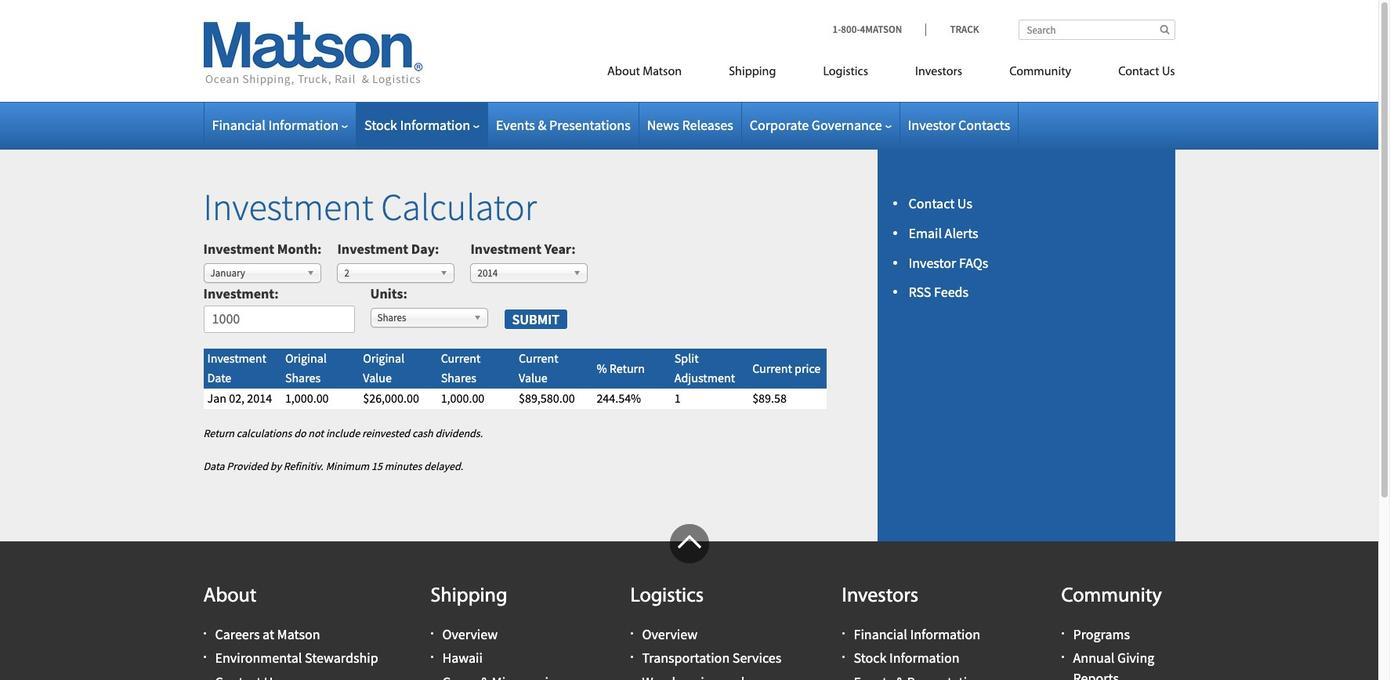 Task type: locate. For each thing, give the bounding box(es) containing it.
1 overview from the left
[[442, 625, 498, 643]]

2 original from the left
[[363, 350, 405, 366]]

1 horizontal spatial shipping
[[729, 66, 776, 78]]

value for original value
[[363, 370, 392, 386]]

investor
[[908, 116, 956, 134], [909, 254, 956, 272]]

financial information
[[212, 116, 339, 134]]

financial information link for the right stock information link
[[854, 625, 980, 643]]

investment up 2 link
[[337, 239, 408, 257]]

0 vertical spatial community
[[1009, 66, 1071, 78]]

programs
[[1073, 625, 1130, 643]]

1 value from the left
[[363, 370, 392, 386]]

shares up do
[[285, 370, 321, 386]]

reinvested
[[362, 426, 410, 440]]

1 horizontal spatial financial
[[854, 625, 907, 643]]

investment up january
[[203, 239, 274, 257]]

0 vertical spatial investors
[[915, 66, 962, 78]]

2014
[[478, 266, 498, 279], [247, 390, 272, 406]]

refinitiv.
[[283, 459, 323, 473]]

1 horizontal spatial financial information link
[[854, 625, 980, 643]]

0 horizontal spatial overview
[[442, 625, 498, 643]]

None submit
[[503, 308, 568, 330]]

investor faqs
[[909, 254, 988, 272]]

minutes
[[385, 459, 422, 473]]

matson
[[643, 66, 682, 78], [277, 625, 320, 643]]

1 horizontal spatial original
[[363, 350, 405, 366]]

0 vertical spatial shipping
[[729, 66, 776, 78]]

1 vertical spatial stock
[[854, 649, 887, 667]]

$89.58
[[752, 390, 787, 406]]

about inside footer
[[203, 586, 257, 607]]

contact us link down 'search' image
[[1095, 58, 1175, 90]]

rss feeds
[[909, 283, 969, 301]]

investors down track "link" on the right of page
[[915, 66, 962, 78]]

0 horizontal spatial overview link
[[442, 625, 498, 643]]

rss feeds link
[[909, 283, 969, 301]]

do
[[294, 426, 306, 440]]

return right '%'
[[609, 360, 645, 376]]

2 overview from the left
[[642, 625, 698, 643]]

matson up news
[[643, 66, 682, 78]]

community up programs link
[[1061, 586, 1162, 607]]

current for price
[[752, 360, 792, 376]]

shares inside original shares
[[285, 370, 321, 386]]

1 vertical spatial contact us link
[[909, 194, 972, 212]]

shipping up corporate
[[729, 66, 776, 78]]

return
[[609, 360, 645, 376], [203, 426, 234, 440]]

contact down search search box
[[1118, 66, 1159, 78]]

alerts
[[945, 224, 978, 242]]

0 vertical spatial matson
[[643, 66, 682, 78]]

shares for current shares
[[441, 370, 476, 386]]

overview inside overview transportation services
[[642, 625, 698, 643]]

1 horizontal spatial overview
[[642, 625, 698, 643]]

investors up financial information stock information
[[842, 586, 918, 607]]

top menu navigation
[[537, 58, 1175, 90]]

% return
[[597, 360, 645, 376]]

investment date
[[207, 350, 266, 386]]

1 original from the left
[[285, 350, 327, 366]]

original
[[285, 350, 327, 366], [363, 350, 405, 366]]

matson image
[[203, 22, 423, 86]]

transportation services link
[[642, 649, 781, 667]]

None search field
[[1018, 20, 1175, 40]]

day
[[411, 239, 435, 257]]

1 vertical spatial stock information link
[[854, 649, 959, 667]]

$89,580.00
[[519, 390, 575, 406]]

1 horizontal spatial 1,000.00
[[441, 390, 484, 406]]

0 horizontal spatial contact
[[909, 194, 955, 212]]

1 vertical spatial shipping
[[431, 586, 507, 607]]

overview up hawaii
[[442, 625, 498, 643]]

1 vertical spatial financial information link
[[854, 625, 980, 643]]

current up $89,580.00
[[519, 350, 558, 366]]

hawaii
[[442, 649, 483, 667]]

logistics
[[823, 66, 868, 78], [630, 586, 704, 607]]

logistics down back to top image
[[630, 586, 704, 607]]

0 horizontal spatial contact us link
[[909, 194, 972, 212]]

us down 'search' image
[[1162, 66, 1175, 78]]

data
[[203, 459, 224, 473]]

0 horizontal spatial current
[[441, 350, 481, 366]]

investor down investors link
[[908, 116, 956, 134]]

investment
[[203, 183, 374, 230], [203, 239, 274, 257], [337, 239, 408, 257], [470, 239, 542, 257], [203, 285, 275, 303], [207, 350, 266, 366]]

value
[[363, 370, 392, 386], [519, 370, 547, 386]]

stock information link
[[364, 116, 480, 134], [854, 649, 959, 667]]

1 vertical spatial financial
[[854, 625, 907, 643]]

investor contacts link
[[908, 116, 1010, 134]]

shares for original shares
[[285, 370, 321, 386]]

0 horizontal spatial 2014
[[247, 390, 272, 406]]

1 vertical spatial investor
[[909, 254, 956, 272]]

1 horizontal spatial matson
[[643, 66, 682, 78]]

0 vertical spatial return
[[609, 360, 645, 376]]

financial inside financial information stock information
[[854, 625, 907, 643]]

1 vertical spatial return
[[203, 426, 234, 440]]

current down the shares link
[[441, 350, 481, 366]]

1,000.00 down current shares
[[441, 390, 484, 406]]

1 horizontal spatial us
[[1162, 66, 1175, 78]]

date
[[207, 370, 231, 386]]

1 horizontal spatial stock
[[854, 649, 887, 667]]

not
[[308, 426, 324, 440]]

1 vertical spatial 2014
[[247, 390, 272, 406]]

careers
[[215, 625, 260, 643]]

investors link
[[892, 58, 986, 90]]

current
[[441, 350, 481, 366], [519, 350, 558, 366], [752, 360, 792, 376]]

footer
[[0, 524, 1378, 680]]

information
[[268, 116, 339, 134], [400, 116, 470, 134], [910, 625, 980, 643], [889, 649, 959, 667]]

about
[[607, 66, 640, 78], [203, 586, 257, 607]]

contact us down 'search' image
[[1118, 66, 1175, 78]]

contact
[[1118, 66, 1159, 78], [909, 194, 955, 212]]

logistics down 800-
[[823, 66, 868, 78]]

value up $26,000.00
[[363, 370, 392, 386]]

us up alerts
[[957, 194, 972, 212]]

information for stock information
[[400, 116, 470, 134]]

investors inside the top menu navigation
[[915, 66, 962, 78]]

1 vertical spatial logistics
[[630, 586, 704, 607]]

about up presentations
[[607, 66, 640, 78]]

contact us link up email alerts
[[909, 194, 972, 212]]

0 horizontal spatial 1,000.00
[[285, 390, 329, 406]]

2 overview link from the left
[[642, 625, 698, 643]]

0 vertical spatial investor
[[908, 116, 956, 134]]

1 overview link from the left
[[442, 625, 498, 643]]

0 horizontal spatial about
[[203, 586, 257, 607]]

0 vertical spatial contact us
[[1118, 66, 1175, 78]]

dividends.
[[435, 426, 483, 440]]

overview link up hawaii
[[442, 625, 498, 643]]

contact us up email alerts
[[909, 194, 972, 212]]

1 horizontal spatial contact us
[[1118, 66, 1175, 78]]

investment month
[[203, 239, 317, 257]]

overview hawaii
[[442, 625, 498, 667]]

value inside current value
[[519, 370, 547, 386]]

us
[[1162, 66, 1175, 78], [957, 194, 972, 212]]

track link
[[926, 23, 979, 36]]

shares down the units
[[377, 311, 406, 324]]

0 vertical spatial logistics
[[823, 66, 868, 78]]

original down investment number field
[[285, 350, 327, 366]]

contact up email
[[909, 194, 955, 212]]

0 vertical spatial contact us link
[[1095, 58, 1175, 90]]

overview up transportation
[[642, 625, 698, 643]]

value up $89,580.00
[[519, 370, 547, 386]]

shares up dividends.
[[441, 370, 476, 386]]

return up data
[[203, 426, 234, 440]]

contact inside the top menu navigation
[[1118, 66, 1159, 78]]

2014 right 02, in the bottom of the page
[[247, 390, 272, 406]]

1 horizontal spatial contact us link
[[1095, 58, 1175, 90]]

1 horizontal spatial about
[[607, 66, 640, 78]]

financial information link inside footer
[[854, 625, 980, 643]]

investment for investment date
[[207, 350, 266, 366]]

2014 link
[[470, 263, 588, 282]]

investment down january
[[203, 285, 275, 303]]

0 horizontal spatial contact us
[[909, 194, 972, 212]]

about inside the top menu navigation
[[607, 66, 640, 78]]

1,000.00 down original shares
[[285, 390, 329, 406]]

by
[[270, 459, 281, 473]]

news
[[647, 116, 679, 134]]

investment for investment day
[[337, 239, 408, 257]]

0 vertical spatial stock
[[364, 116, 397, 134]]

investor up rss feeds link
[[909, 254, 956, 272]]

return calculations do not include reinvested cash dividends.
[[203, 426, 483, 440]]

original up $26,000.00
[[363, 350, 405, 366]]

1 vertical spatial us
[[957, 194, 972, 212]]

investment calculator
[[203, 183, 537, 230]]

investment for investment
[[203, 285, 275, 303]]

value for current value
[[519, 370, 547, 386]]

adjustment
[[674, 370, 735, 386]]

0 vertical spatial contact
[[1118, 66, 1159, 78]]

annual giving reports link
[[1073, 649, 1154, 680]]

1 horizontal spatial logistics
[[823, 66, 868, 78]]

0 vertical spatial financial
[[212, 116, 266, 134]]

2 value from the left
[[519, 370, 547, 386]]

0 vertical spatial financial information link
[[212, 116, 348, 134]]

1 horizontal spatial value
[[519, 370, 547, 386]]

programs link
[[1073, 625, 1130, 643]]

provided
[[227, 459, 268, 473]]

0 horizontal spatial shares
[[285, 370, 321, 386]]

current up $89.58
[[752, 360, 792, 376]]

0 horizontal spatial return
[[203, 426, 234, 440]]

0 horizontal spatial shipping
[[431, 586, 507, 607]]

shipping
[[729, 66, 776, 78], [431, 586, 507, 607]]

include
[[326, 426, 360, 440]]

2 horizontal spatial current
[[752, 360, 792, 376]]

2014 down investment year
[[478, 266, 498, 279]]

0 vertical spatial stock information link
[[364, 116, 480, 134]]

shipping link
[[705, 58, 800, 90]]

value inside original value
[[363, 370, 392, 386]]

0 horizontal spatial matson
[[277, 625, 320, 643]]

overview link for logistics
[[642, 625, 698, 643]]

stewardship
[[305, 649, 378, 667]]

1 vertical spatial matson
[[277, 625, 320, 643]]

investment up month
[[203, 183, 374, 230]]

1 vertical spatial investors
[[842, 586, 918, 607]]

email alerts
[[909, 224, 978, 242]]

investment year
[[470, 239, 571, 257]]

1 horizontal spatial overview link
[[642, 625, 698, 643]]

matson inside careers at matson environmental stewardship
[[277, 625, 320, 643]]

overview link up transportation
[[642, 625, 698, 643]]

community
[[1009, 66, 1071, 78], [1061, 586, 1162, 607]]

overview for shipping
[[442, 625, 498, 643]]

0 vertical spatial about
[[607, 66, 640, 78]]

0 horizontal spatial financial
[[212, 116, 266, 134]]

january link
[[203, 263, 321, 282]]

0 horizontal spatial stock
[[364, 116, 397, 134]]

investment up date
[[207, 350, 266, 366]]

1 vertical spatial about
[[203, 586, 257, 607]]

investors inside footer
[[842, 586, 918, 607]]

careers at matson environmental stewardship
[[215, 625, 378, 667]]

investment for investment year
[[470, 239, 542, 257]]

about up careers
[[203, 586, 257, 607]]

events
[[496, 116, 535, 134]]

overview
[[442, 625, 498, 643], [642, 625, 698, 643]]

cash
[[412, 426, 433, 440]]

1 horizontal spatial contact
[[1118, 66, 1159, 78]]

community down search search box
[[1009, 66, 1071, 78]]

Investment number field
[[203, 306, 355, 333]]

releases
[[682, 116, 733, 134]]

about matson link
[[584, 58, 705, 90]]

2 horizontal spatial shares
[[441, 370, 476, 386]]

overview transportation services
[[642, 625, 781, 667]]

1 horizontal spatial current
[[519, 350, 558, 366]]

1 horizontal spatial return
[[609, 360, 645, 376]]

0 horizontal spatial financial information link
[[212, 116, 348, 134]]

investment for investment calculator
[[203, 183, 374, 230]]

investor contacts
[[908, 116, 1010, 134]]

community link
[[986, 58, 1095, 90]]

shipping up the 'overview hawaii'
[[431, 586, 507, 607]]

1-
[[833, 23, 841, 36]]

investment up the 2014 link
[[470, 239, 542, 257]]

1 horizontal spatial stock information link
[[854, 649, 959, 667]]

shares inside current shares
[[441, 370, 476, 386]]

contact us inside the top menu navigation
[[1118, 66, 1175, 78]]

feeds
[[934, 283, 969, 301]]

careers at matson link
[[215, 625, 320, 643]]

logistics link
[[800, 58, 892, 90]]

0 horizontal spatial value
[[363, 370, 392, 386]]

0 horizontal spatial original
[[285, 350, 327, 366]]

1,000.00
[[285, 390, 329, 406], [441, 390, 484, 406]]

matson up environmental stewardship link
[[277, 625, 320, 643]]

0 vertical spatial 2014
[[478, 266, 498, 279]]

delayed.
[[424, 459, 463, 473]]

0 vertical spatial us
[[1162, 66, 1175, 78]]



Task type: vqa. For each thing, say whether or not it's contained in the screenshot.
Go to the left
no



Task type: describe. For each thing, give the bounding box(es) containing it.
calculations
[[236, 426, 292, 440]]

track
[[950, 23, 979, 36]]

financial for financial information
[[212, 116, 266, 134]]

programs annual giving reports
[[1073, 625, 1154, 680]]

4matson
[[860, 23, 902, 36]]

current value
[[519, 350, 558, 386]]

shipping inside the top menu navigation
[[729, 66, 776, 78]]

contacts
[[958, 116, 1010, 134]]

logistics inside the top menu navigation
[[823, 66, 868, 78]]

investor for investor faqs
[[909, 254, 956, 272]]

split adjustment
[[674, 350, 735, 386]]

1 horizontal spatial shares
[[377, 311, 406, 324]]

overview for logistics
[[642, 625, 698, 643]]

investor faqs link
[[909, 254, 988, 272]]

2
[[344, 266, 349, 279]]

investment day
[[337, 239, 435, 257]]

1 vertical spatial contact
[[909, 194, 955, 212]]

overview link for shipping
[[442, 625, 498, 643]]

stock inside financial information stock information
[[854, 649, 887, 667]]

corporate governance
[[750, 116, 882, 134]]

governance
[[812, 116, 882, 134]]

corporate
[[750, 116, 809, 134]]

matson inside the top menu navigation
[[643, 66, 682, 78]]

original for value
[[363, 350, 405, 366]]

1-800-4matson link
[[833, 23, 926, 36]]

2 1,000.00 from the left
[[441, 390, 484, 406]]

current price
[[752, 360, 821, 376]]

1 1,000.00 from the left
[[285, 390, 329, 406]]

about for about
[[203, 586, 257, 607]]

footer containing about
[[0, 524, 1378, 680]]

investment for investment month
[[203, 239, 274, 257]]

shares link
[[370, 308, 488, 328]]

search image
[[1160, 24, 1169, 34]]

stock information
[[364, 116, 470, 134]]

%
[[597, 360, 607, 376]]

1 vertical spatial contact us
[[909, 194, 972, 212]]

about matson
[[607, 66, 682, 78]]

2 link
[[337, 263, 455, 282]]

email alerts link
[[909, 224, 978, 242]]

$26,000.00
[[363, 390, 419, 406]]

02,
[[229, 390, 245, 406]]

faqs
[[959, 254, 988, 272]]

0 horizontal spatial logistics
[[630, 586, 704, 607]]

1 horizontal spatial 2014
[[478, 266, 498, 279]]

data provided by refinitiv. minimum 15 minutes delayed.
[[203, 459, 463, 473]]

1 vertical spatial community
[[1061, 586, 1162, 607]]

financial information stock information
[[854, 625, 980, 667]]

jan
[[207, 390, 226, 406]]

current for shares
[[441, 350, 481, 366]]

0 horizontal spatial stock information link
[[364, 116, 480, 134]]

events & presentations link
[[496, 116, 631, 134]]

giving
[[1117, 649, 1154, 667]]

january
[[210, 266, 245, 279]]

environmental
[[215, 649, 302, 667]]

at
[[263, 625, 274, 643]]

month
[[277, 239, 317, 257]]

annual
[[1073, 649, 1115, 667]]

price
[[795, 360, 821, 376]]

original for shares
[[285, 350, 327, 366]]

Search search field
[[1018, 20, 1175, 40]]

hawaii link
[[442, 649, 483, 667]]

transportation
[[642, 649, 730, 667]]

minimum
[[326, 459, 369, 473]]

news releases
[[647, 116, 733, 134]]

back to top image
[[670, 524, 709, 563]]

split
[[674, 350, 699, 366]]

financial information link for left stock information link
[[212, 116, 348, 134]]

current shares
[[441, 350, 481, 386]]

information for financial information
[[268, 116, 339, 134]]

us inside the top menu navigation
[[1162, 66, 1175, 78]]

services
[[732, 649, 781, 667]]

email
[[909, 224, 942, 242]]

investor for investor contacts
[[908, 116, 956, 134]]

financial for financial information stock information
[[854, 625, 907, 643]]

corporate governance link
[[750, 116, 891, 134]]

reports
[[1073, 669, 1119, 680]]

0 horizontal spatial us
[[957, 194, 972, 212]]

rss
[[909, 283, 931, 301]]

244.54%
[[597, 390, 641, 406]]

units
[[370, 285, 403, 303]]

community inside community link
[[1009, 66, 1071, 78]]

shipping inside footer
[[431, 586, 507, 607]]

information for financial information stock information
[[910, 625, 980, 643]]

about for about matson
[[607, 66, 640, 78]]

news releases link
[[647, 116, 733, 134]]

year
[[544, 239, 571, 257]]

800-
[[841, 23, 860, 36]]

events & presentations
[[496, 116, 631, 134]]

&
[[538, 116, 546, 134]]

15
[[371, 459, 382, 473]]

calculator
[[381, 183, 537, 230]]

jan 02, 2014
[[207, 390, 272, 406]]

current for value
[[519, 350, 558, 366]]



